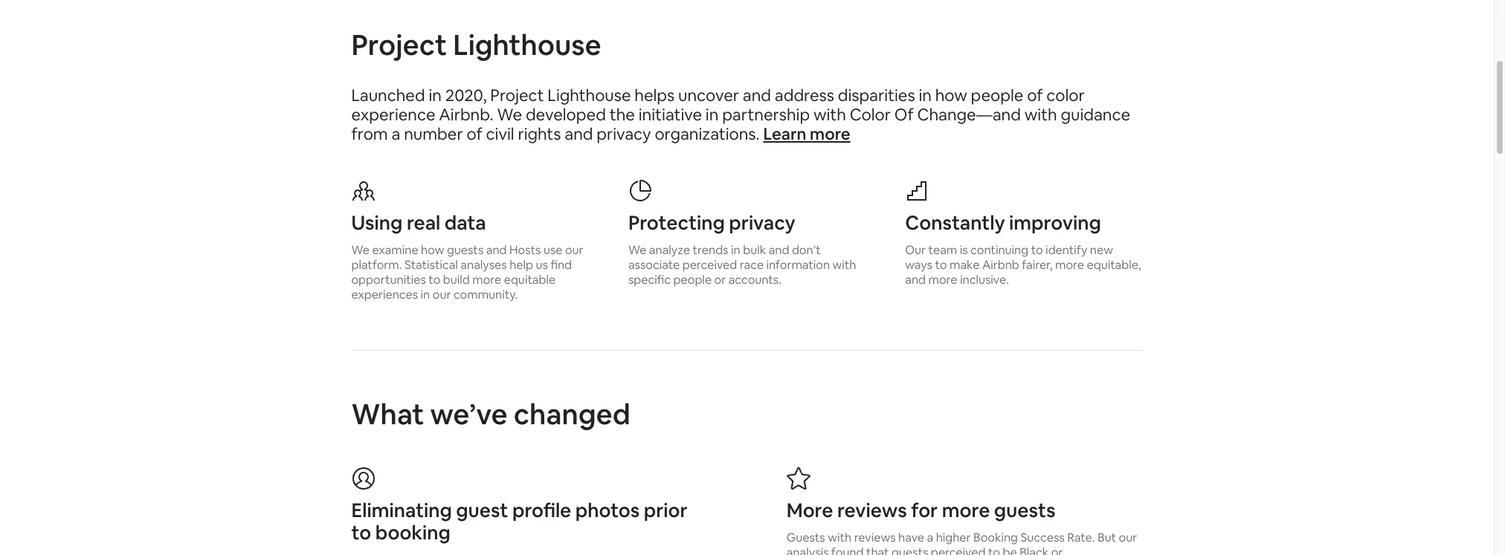 Task type: locate. For each thing, give the bounding box(es) containing it.
identify
[[1046, 243, 1088, 258]]

0 horizontal spatial project
[[352, 27, 447, 63]]

people inside protecting privacy we analyze trends in bulk and don't associate perceived race information with specific people or accounts.
[[674, 272, 712, 288]]

1 horizontal spatial how
[[936, 85, 968, 106]]

eliminating
[[352, 499, 452, 524]]

guests up success
[[995, 499, 1056, 524]]

guests inside using real data we examine how guests and hosts use our platform. statistical analyses help us find opportunities to build more equitable experiences in our community.
[[447, 243, 484, 258]]

project lighthouse
[[352, 27, 602, 63]]

0 horizontal spatial how
[[421, 243, 445, 258]]

with left the color
[[814, 104, 847, 125]]

color
[[1047, 85, 1085, 106]]

people left or at the left
[[674, 272, 712, 288]]

and right the rights
[[565, 124, 593, 144]]

of
[[1028, 85, 1043, 106], [467, 124, 483, 144]]

1 horizontal spatial guests
[[892, 545, 929, 556]]

to
[[1032, 243, 1044, 258], [936, 257, 948, 273], [429, 272, 441, 288], [352, 521, 371, 546], [989, 545, 1001, 556]]

bulk
[[743, 243, 766, 258]]

reviews up the that
[[838, 499, 907, 524]]

0 vertical spatial a
[[392, 124, 401, 144]]

accounts.
[[729, 272, 782, 288]]

and left address
[[743, 85, 772, 106]]

we down using on the top left of page
[[352, 243, 370, 258]]

a right from
[[392, 124, 401, 144]]

0 horizontal spatial perceived
[[683, 257, 738, 273]]

privacy inside launched in 2020, project lighthouse helps uncover and address disparities in how people of color experience airbnb. we developed the initiative in partnership with color of change—and with guidance from a number of civil rights and privacy organizations.
[[597, 124, 651, 144]]

and inside protecting privacy we analyze trends in bulk and don't associate perceived race information with specific people or accounts.
[[769, 243, 790, 258]]

1 vertical spatial how
[[421, 243, 445, 258]]

guests down data
[[447, 243, 484, 258]]

our right but
[[1119, 530, 1138, 546]]

1 horizontal spatial our
[[565, 243, 584, 258]]

more up higher
[[942, 499, 991, 524]]

new
[[1091, 243, 1114, 258]]

more inside using real data we examine how guests and hosts use our platform. statistical analyses help us find opportunities to build more equitable experiences in our community.
[[473, 272, 502, 288]]

0 horizontal spatial of
[[467, 124, 483, 144]]

what we've changed
[[352, 397, 631, 433]]

perceived right have
[[931, 545, 986, 556]]

find
[[551, 257, 572, 273]]

perceived left race
[[683, 257, 738, 273]]

more right fairer, on the top right of the page
[[1056, 257, 1085, 273]]

we
[[497, 104, 522, 125], [352, 243, 370, 258], [629, 243, 647, 258]]

booking
[[974, 530, 1019, 546]]

analyses
[[461, 257, 507, 273]]

2 vertical spatial our
[[1119, 530, 1138, 546]]

our down statistical on the left top of page
[[433, 287, 451, 303]]

0 vertical spatial privacy
[[597, 124, 651, 144]]

higher
[[936, 530, 971, 546]]

2 horizontal spatial guests
[[995, 499, 1056, 524]]

with
[[814, 104, 847, 125], [1025, 104, 1058, 125], [833, 257, 857, 273], [828, 530, 852, 546]]

and
[[743, 85, 772, 106], [565, 124, 593, 144], [486, 243, 507, 258], [769, 243, 790, 258], [906, 272, 926, 288]]

more down team
[[929, 272, 958, 288]]

and for we
[[769, 243, 790, 258]]

and left hosts
[[486, 243, 507, 258]]

how inside launched in 2020, project lighthouse helps uncover and address disparities in how people of color experience airbnb. we developed the initiative in partnership with color of change—and with guidance from a number of civil rights and privacy organizations.
[[936, 85, 968, 106]]

0 vertical spatial our
[[565, 243, 584, 258]]

1 horizontal spatial of
[[1028, 85, 1043, 106]]

disparities
[[838, 85, 916, 106]]

how right of
[[936, 85, 968, 106]]

airbnb.
[[439, 104, 494, 125]]

to right ways
[[936, 257, 948, 273]]

0 vertical spatial project
[[352, 27, 447, 63]]

how down real
[[421, 243, 445, 258]]

hosts
[[510, 243, 541, 258]]

in
[[429, 85, 442, 106], [919, 85, 932, 106], [706, 104, 719, 125], [731, 243, 741, 258], [421, 287, 430, 303]]

continuing
[[971, 243, 1029, 258]]

be
[[1003, 545, 1018, 556]]

1 vertical spatial perceived
[[931, 545, 986, 556]]

how
[[936, 85, 968, 106], [421, 243, 445, 258]]

and inside using real data we examine how guests and hosts use our platform. statistical analyses help us find opportunities to build more equitable experiences in our community.
[[486, 243, 507, 258]]

inclusive.
[[961, 272, 1010, 288]]

uncover
[[679, 85, 740, 106]]

0 vertical spatial how
[[936, 85, 968, 106]]

to left be
[[989, 545, 1001, 556]]

project
[[352, 27, 447, 63], [491, 85, 544, 106]]

to inside eliminating guest profile photos prior to booking
[[352, 521, 371, 546]]

2 horizontal spatial we
[[629, 243, 647, 258]]

1 horizontal spatial we
[[497, 104, 522, 125]]

success
[[1021, 530, 1065, 546]]

learn more link
[[764, 124, 851, 144]]

with right guests on the bottom right of the page
[[828, 530, 852, 546]]

0 horizontal spatial a
[[392, 124, 401, 144]]

us
[[536, 257, 548, 273]]

0 horizontal spatial people
[[674, 272, 712, 288]]

2 horizontal spatial our
[[1119, 530, 1138, 546]]

0 horizontal spatial privacy
[[597, 124, 651, 144]]

1 vertical spatial privacy
[[729, 211, 796, 236]]

guests
[[447, 243, 484, 258], [995, 499, 1056, 524], [892, 545, 929, 556]]

0 vertical spatial perceived
[[683, 257, 738, 273]]

real
[[407, 211, 441, 236]]

airbnb
[[983, 257, 1020, 273]]

people left color
[[971, 85, 1024, 106]]

to left booking
[[352, 521, 371, 546]]

learn more
[[764, 124, 851, 144]]

0 vertical spatial people
[[971, 85, 1024, 106]]

information
[[767, 257, 830, 273]]

reviews
[[838, 499, 907, 524], [855, 530, 896, 546]]

1 horizontal spatial a
[[927, 530, 934, 546]]

reviews left have
[[855, 530, 896, 546]]

change—and
[[918, 104, 1021, 125]]

more
[[787, 499, 834, 524]]

equitable
[[504, 272, 556, 288]]

0 horizontal spatial we
[[352, 243, 370, 258]]

in inside protecting privacy we analyze trends in bulk and don't associate perceived race information with specific people or accounts.
[[731, 243, 741, 258]]

with right don't
[[833, 257, 857, 273]]

and for 2020,
[[743, 85, 772, 106]]

and down our in the right of the page
[[906, 272, 926, 288]]

examine
[[372, 243, 419, 258]]

and inside constantly improving our team is continuing to identify new ways to make airbnb fairer, more equitable, and more inclusive.
[[906, 272, 926, 288]]

1 horizontal spatial people
[[971, 85, 1024, 106]]

more right build at the left of page
[[473, 272, 502, 288]]

project up the launched at the left of page
[[352, 27, 447, 63]]

what
[[352, 397, 424, 433]]

0 horizontal spatial guests
[[447, 243, 484, 258]]

to inside more reviews for more guests guests with reviews have a higher booking success rate. but our analysis found that guests perceived to be black o
[[989, 545, 1001, 556]]

our
[[565, 243, 584, 258], [433, 287, 451, 303], [1119, 530, 1138, 546]]

1 horizontal spatial perceived
[[931, 545, 986, 556]]

community.
[[454, 287, 518, 303]]

we up specific
[[629, 243, 647, 258]]

we inside launched in 2020, project lighthouse helps uncover and address disparities in how people of color experience airbnb. we developed the initiative in partnership with color of change—and with guidance from a number of civil rights and privacy organizations.
[[497, 104, 522, 125]]

a
[[392, 124, 401, 144], [927, 530, 934, 546]]

equitable,
[[1087, 257, 1142, 273]]

0 horizontal spatial our
[[433, 287, 451, 303]]

our right use
[[565, 243, 584, 258]]

guests right the that
[[892, 545, 929, 556]]

1 vertical spatial lighthouse
[[548, 85, 631, 106]]

we right airbnb.
[[497, 104, 522, 125]]

of left 'civil'
[[467, 124, 483, 144]]

1 vertical spatial project
[[491, 85, 544, 106]]

1 vertical spatial of
[[467, 124, 483, 144]]

1 horizontal spatial privacy
[[729, 211, 796, 236]]

privacy
[[597, 124, 651, 144], [729, 211, 796, 236]]

project up 'civil'
[[491, 85, 544, 106]]

our inside more reviews for more guests guests with reviews have a higher booking success rate. but our analysis found that guests perceived to be black o
[[1119, 530, 1138, 546]]

launched
[[352, 85, 425, 106]]

to left build at the left of page
[[429, 272, 441, 288]]

1 vertical spatial a
[[927, 530, 934, 546]]

guidance
[[1061, 104, 1131, 125]]

we inside using real data we examine how guests and hosts use our platform. statistical analyses help us find opportunities to build more equitable experiences in our community.
[[352, 243, 370, 258]]

and right 'bulk'
[[769, 243, 790, 258]]

launched in 2020, project lighthouse helps uncover and address disparities in how people of color experience airbnb. we developed the initiative in partnership with color of change—and with guidance from a number of civil rights and privacy organizations.
[[352, 85, 1131, 144]]

privacy down helps
[[597, 124, 651, 144]]

perceived
[[683, 257, 738, 273], [931, 545, 986, 556]]

1 horizontal spatial project
[[491, 85, 544, 106]]

of
[[895, 104, 914, 125]]

in left 'bulk'
[[731, 243, 741, 258]]

profile
[[513, 499, 572, 524]]

lighthouse inside launched in 2020, project lighthouse helps uncover and address disparities in how people of color experience airbnb. we developed the initiative in partnership with color of change—and with guidance from a number of civil rights and privacy organizations.
[[548, 85, 631, 106]]

0 vertical spatial guests
[[447, 243, 484, 258]]

of left color
[[1028, 85, 1043, 106]]

2 vertical spatial guests
[[892, 545, 929, 556]]

in down statistical on the left top of page
[[421, 287, 430, 303]]

lighthouse
[[453, 27, 602, 63], [548, 85, 631, 106]]

a inside launched in 2020, project lighthouse helps uncover and address disparities in how people of color experience airbnb. we developed the initiative in partnership with color of change—and with guidance from a number of civil rights and privacy organizations.
[[392, 124, 401, 144]]

guest
[[456, 499, 509, 524]]

a right have
[[927, 530, 934, 546]]

more right learn
[[810, 124, 851, 144]]

people
[[971, 85, 1024, 106], [674, 272, 712, 288]]

in left 2020, at the top left of page
[[429, 85, 442, 106]]

in right initiative
[[706, 104, 719, 125]]

1 vertical spatial people
[[674, 272, 712, 288]]

privacy up 'bulk'
[[729, 211, 796, 236]]



Task type: vqa. For each thing, say whether or not it's contained in the screenshot.
huts
no



Task type: describe. For each thing, give the bounding box(es) containing it.
black
[[1020, 545, 1049, 556]]

eliminating guest profile photos prior to booking
[[352, 499, 688, 546]]

booking
[[376, 521, 451, 546]]

how inside using real data we examine how guests and hosts use our platform. statistical analyses help us find opportunities to build more equitable experiences in our community.
[[421, 243, 445, 258]]

data
[[445, 211, 486, 236]]

with inside protecting privacy we analyze trends in bulk and don't associate perceived race information with specific people or accounts.
[[833, 257, 857, 273]]

using
[[352, 211, 403, 236]]

in right of
[[919, 85, 932, 106]]

to left identify
[[1032, 243, 1044, 258]]

the
[[610, 104, 635, 125]]

0 vertical spatial lighthouse
[[453, 27, 602, 63]]

learn
[[764, 124, 807, 144]]

or
[[715, 272, 726, 288]]

we've
[[430, 397, 508, 433]]

organizations.
[[655, 124, 760, 144]]

but
[[1098, 530, 1117, 546]]

with left guidance
[[1025, 104, 1058, 125]]

associate
[[629, 257, 680, 273]]

with inside more reviews for more guests guests with reviews have a higher booking success rate. but our analysis found that guests perceived to be black o
[[828, 530, 852, 546]]

people inside launched in 2020, project lighthouse helps uncover and address disparities in how people of color experience airbnb. we developed the initiative in partnership with color of change—and with guidance from a number of civil rights and privacy organizations.
[[971, 85, 1024, 106]]

rights
[[518, 124, 561, 144]]

help
[[510, 257, 533, 273]]

experiences
[[352, 287, 418, 303]]

prior
[[644, 499, 688, 524]]

race
[[740, 257, 764, 273]]

perceived inside protecting privacy we analyze trends in bulk and don't associate perceived race information with specific people or accounts.
[[683, 257, 738, 273]]

found
[[832, 545, 864, 556]]

rate.
[[1068, 530, 1096, 546]]

changed
[[514, 397, 631, 433]]

civil
[[486, 124, 515, 144]]

don't
[[792, 243, 821, 258]]

ways
[[906, 257, 933, 273]]

protecting privacy we analyze trends in bulk and don't associate perceived race information with specific people or accounts.
[[629, 211, 857, 288]]

in inside using real data we examine how guests and hosts use our platform. statistical analyses help us find opportunities to build more equitable experiences in our community.
[[421, 287, 430, 303]]

constantly improving our team is continuing to identify new ways to make airbnb fairer, more equitable, and more inclusive.
[[906, 211, 1142, 288]]

more inside more reviews for more guests guests with reviews have a higher booking success rate. but our analysis found that guests perceived to be black o
[[942, 499, 991, 524]]

protecting
[[629, 211, 725, 236]]

use
[[544, 243, 563, 258]]

analysis
[[787, 545, 829, 556]]

build
[[443, 272, 470, 288]]

is
[[960, 243, 968, 258]]

for
[[912, 499, 938, 524]]

platform.
[[352, 257, 402, 273]]

constantly
[[906, 211, 1006, 236]]

initiative
[[639, 104, 702, 125]]

fairer,
[[1023, 257, 1053, 273]]

photos
[[576, 499, 640, 524]]

improving
[[1010, 211, 1102, 236]]

to inside using real data we examine how guests and hosts use our platform. statistical analyses help us find opportunities to build more equitable experiences in our community.
[[429, 272, 441, 288]]

that
[[867, 545, 890, 556]]

perceived inside more reviews for more guests guests with reviews have a higher booking success rate. but our analysis found that guests perceived to be black o
[[931, 545, 986, 556]]

1 vertical spatial our
[[433, 287, 451, 303]]

our
[[906, 243, 926, 258]]

statistical
[[405, 257, 458, 273]]

partnership
[[723, 104, 810, 125]]

have
[[899, 530, 925, 546]]

address
[[775, 85, 835, 106]]

0 vertical spatial reviews
[[838, 499, 907, 524]]

specific
[[629, 272, 671, 288]]

privacy inside protecting privacy we analyze trends in bulk and don't associate perceived race information with specific people or accounts.
[[729, 211, 796, 236]]

a inside more reviews for more guests guests with reviews have a higher booking success rate. but our analysis found that guests perceived to be black o
[[927, 530, 934, 546]]

trends
[[693, 243, 729, 258]]

1 vertical spatial guests
[[995, 499, 1056, 524]]

more reviews for more guests guests with reviews have a higher booking success rate. but our analysis found that guests perceived to be black o
[[787, 499, 1138, 556]]

experience
[[352, 104, 436, 125]]

make
[[950, 257, 980, 273]]

using real data we examine how guests and hosts use our platform. statistical analyses help us find opportunities to build more equitable experiences in our community.
[[352, 211, 584, 303]]

0 vertical spatial of
[[1028, 85, 1043, 106]]

helps
[[635, 85, 675, 106]]

team
[[929, 243, 958, 258]]

project inside launched in 2020, project lighthouse helps uncover and address disparities in how people of color experience airbnb. we developed the initiative in partnership with color of change—and with guidance from a number of civil rights and privacy organizations.
[[491, 85, 544, 106]]

guests
[[787, 530, 826, 546]]

color
[[850, 104, 891, 125]]

we inside protecting privacy we analyze trends in bulk and don't associate perceived race information with specific people or accounts.
[[629, 243, 647, 258]]

1 vertical spatial reviews
[[855, 530, 896, 546]]

from
[[352, 124, 388, 144]]

2020,
[[446, 85, 487, 106]]

analyze
[[649, 243, 691, 258]]

and for data
[[486, 243, 507, 258]]

number
[[404, 124, 463, 144]]

opportunities
[[352, 272, 426, 288]]

developed
[[526, 104, 606, 125]]



